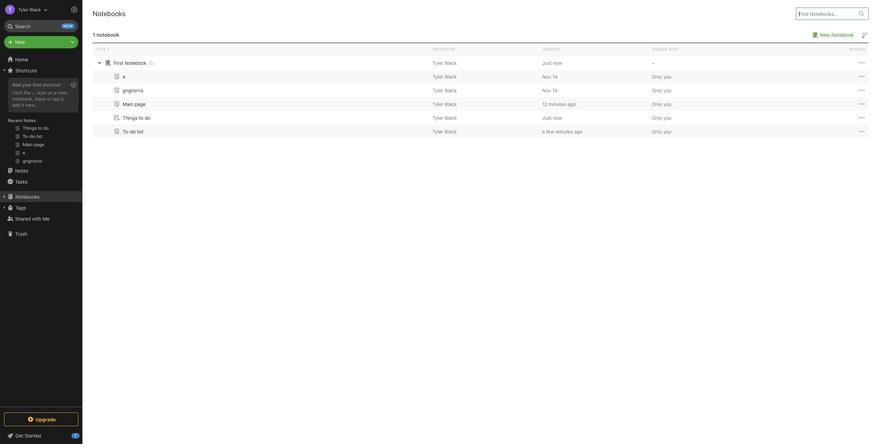 Task type: describe. For each thing, give the bounding box(es) containing it.
black for main page
[[445, 101, 457, 107]]

ago inside to-do list "row"
[[575, 129, 583, 134]]

first notebook ( 5 )
[[114, 60, 155, 66]]

updated
[[543, 47, 560, 52]]

5
[[150, 60, 153, 66]]

main page 3 element
[[123, 101, 146, 107]]

1 notebook
[[93, 32, 119, 38]]

click to collapse image
[[80, 432, 85, 440]]

things
[[123, 115, 138, 121]]

black inside account field
[[30, 7, 41, 12]]

more actions image for just now
[[858, 114, 866, 122]]

new button
[[4, 36, 78, 48]]

only for page
[[652, 101, 662, 107]]

created by
[[433, 47, 456, 52]]

notebooks element
[[82, 0, 879, 445]]

notebook
[[96, 32, 119, 38]]

tyler for things to do
[[433, 115, 444, 121]]

on
[[48, 90, 53, 95]]

notebook,
[[12, 96, 33, 102]]

)
[[153, 60, 155, 66]]

just for only you
[[543, 115, 552, 121]]

few
[[546, 129, 554, 134]]

tyler black for main page
[[433, 101, 457, 107]]

group inside tree
[[0, 76, 82, 168]]

list
[[137, 129, 144, 134]]

Sort field
[[861, 31, 869, 40]]

gngnsrns row
[[93, 83, 869, 97]]

tyler inside first notebook row
[[433, 60, 444, 66]]

things to do
[[123, 115, 150, 121]]

tyler for e
[[433, 74, 444, 80]]

stack
[[35, 96, 46, 102]]

e 1 element
[[123, 74, 125, 80]]

only inside gngnsrns 'row'
[[652, 87, 662, 93]]

more actions image for nov 14
[[858, 73, 866, 81]]

more actions field for e
[[858, 72, 866, 81]]

black inside first notebook row
[[445, 60, 457, 66]]

tags
[[15, 205, 26, 211]]

your
[[22, 82, 32, 88]]

shared
[[15, 216, 31, 222]]

tags button
[[0, 202, 82, 213]]

more actions field for gngnsrns
[[858, 86, 866, 95]]

you for do
[[664, 129, 672, 134]]

home
[[15, 57, 28, 62]]

add
[[12, 102, 20, 108]]

notebook for first
[[125, 60, 146, 66]]

only you inside gngnsrns 'row'
[[652, 87, 672, 93]]

updated button
[[540, 43, 650, 56]]

things to do 4 element
[[123, 115, 150, 121]]

more actions image for nov 14
[[858, 86, 866, 95]]

nov for gngnsrns
[[543, 87, 551, 93]]

notebooks link
[[0, 191, 82, 202]]

12
[[543, 101, 548, 107]]

things to do row
[[93, 111, 869, 125]]

to-do list row
[[93, 125, 869, 138]]

Find Notebooks… text field
[[797, 8, 855, 19]]

tyler for gngnsrns
[[433, 87, 444, 93]]

now for –
[[553, 60, 562, 66]]

Account field
[[0, 3, 48, 16]]

e row
[[93, 70, 869, 83]]

first
[[33, 82, 41, 88]]

nov 14 for e
[[543, 74, 558, 80]]

row group inside notebooks element
[[93, 56, 869, 138]]

notebook for new
[[832, 32, 854, 38]]

tyler black for e
[[433, 74, 457, 80]]

notebooks inside tree
[[15, 194, 40, 200]]

here.
[[25, 102, 36, 108]]

a few minutes ago
[[543, 129, 583, 134]]

the
[[24, 90, 31, 95]]

with
[[669, 47, 679, 52]]

now for only you
[[553, 115, 562, 121]]

just now for –
[[543, 60, 562, 66]]

with
[[32, 216, 41, 222]]

black for e
[[445, 74, 457, 80]]

shared with me link
[[0, 213, 82, 224]]

actions
[[850, 47, 866, 52]]

recent notes
[[8, 118, 36, 123]]

tyler black for to-do list
[[433, 129, 457, 134]]

to-
[[123, 129, 130, 134]]

arrow image
[[96, 59, 104, 67]]

0 vertical spatial notebooks
[[93, 10, 126, 18]]

a inside icon on a note, notebook, stack or tag to add it here.
[[54, 90, 56, 95]]

title
[[96, 47, 106, 52]]

black for things to do
[[445, 115, 457, 121]]

things to do button
[[113, 114, 150, 122]]

main page
[[123, 101, 146, 107]]

just now for only you
[[543, 115, 562, 121]]

upgrade button
[[4, 413, 78, 427]]

home link
[[0, 54, 82, 65]]

click the ...
[[12, 90, 36, 95]]

only you for to
[[652, 115, 672, 121]]

get
[[15, 433, 23, 439]]

first
[[114, 60, 123, 66]]

icon
[[38, 90, 46, 95]]

to inside icon on a note, notebook, stack or tag to add it here.
[[60, 96, 65, 102]]

sort options image
[[861, 31, 869, 40]]

or
[[47, 96, 51, 102]]

only you for page
[[652, 101, 672, 107]]

(
[[148, 60, 150, 66]]

tasks
[[15, 179, 28, 185]]

more actions field for to-do list
[[858, 127, 866, 136]]

you inside gngnsrns 'row'
[[664, 87, 672, 93]]

shared with
[[652, 47, 679, 52]]

shortcut
[[42, 82, 61, 88]]

expand notebooks image
[[2, 194, 7, 200]]

tyler black for things to do
[[433, 115, 457, 121]]

note,
[[58, 90, 68, 95]]

recent
[[8, 118, 22, 123]]

get started
[[15, 433, 41, 439]]



Task type: locate. For each thing, give the bounding box(es) containing it.
you inside to-do list "row"
[[664, 129, 672, 134]]

black inside to-do list "row"
[[445, 129, 457, 134]]

1 more actions image from the top
[[858, 73, 866, 81]]

0 vertical spatial notes
[[24, 118, 36, 123]]

only
[[652, 74, 662, 80], [652, 87, 662, 93], [652, 101, 662, 107], [652, 115, 662, 121], [652, 129, 662, 134]]

14 for gngnsrns
[[553, 87, 558, 93]]

tree
[[0, 54, 82, 407]]

add your first shortcut
[[12, 82, 61, 88]]

title button
[[93, 43, 430, 56]]

1 14 from the top
[[553, 74, 558, 80]]

6 more actions field from the top
[[858, 127, 866, 136]]

notebook inside row
[[125, 60, 146, 66]]

1 just from the top
[[543, 60, 552, 66]]

1 now from the top
[[553, 60, 562, 66]]

black for gngnsrns
[[445, 87, 457, 93]]

ago inside "main page" row
[[568, 101, 576, 107]]

you for to
[[664, 115, 672, 121]]

0 horizontal spatial new
[[15, 39, 25, 45]]

1 you from the top
[[664, 74, 672, 80]]

to-do list button
[[113, 127, 144, 136]]

black inside things to do row
[[445, 115, 457, 121]]

do
[[145, 115, 150, 121], [130, 129, 136, 134]]

more actions image inside gngnsrns 'row'
[[858, 86, 866, 95]]

minutes right 12
[[549, 101, 566, 107]]

nov
[[543, 74, 551, 80], [543, 87, 551, 93]]

main page row
[[93, 97, 869, 111]]

actions button
[[759, 43, 869, 56]]

you inside e row
[[664, 74, 672, 80]]

tyler black inside gngnsrns 'row'
[[433, 87, 457, 93]]

tyler black for gngnsrns
[[433, 87, 457, 93]]

2 nov 14 from the top
[[543, 87, 558, 93]]

more actions image for a few minutes ago
[[858, 128, 866, 136]]

More actions field
[[858, 59, 866, 67], [858, 72, 866, 81], [858, 86, 866, 95], [858, 100, 866, 108], [858, 114, 866, 122], [858, 127, 866, 136]]

14 down updated
[[553, 74, 558, 80]]

14 inside gngnsrns 'row'
[[553, 87, 558, 93]]

only you
[[652, 74, 672, 80], [652, 87, 672, 93], [652, 101, 672, 107], [652, 115, 672, 121], [652, 129, 672, 134]]

0 horizontal spatial notebooks
[[15, 194, 40, 200]]

1 vertical spatial just
[[543, 115, 552, 121]]

3 more actions field from the top
[[858, 86, 866, 95]]

more actions image
[[858, 59, 866, 67], [858, 86, 866, 95], [858, 128, 866, 136]]

notebook up actions
[[832, 32, 854, 38]]

now down updated
[[553, 60, 562, 66]]

to down 'note,'
[[60, 96, 65, 102]]

me
[[43, 216, 50, 222]]

0 horizontal spatial to
[[60, 96, 65, 102]]

notebooks
[[93, 10, 126, 18], [15, 194, 40, 200]]

tyler inside things to do row
[[433, 115, 444, 121]]

2 now from the top
[[553, 115, 562, 121]]

shortcuts button
[[0, 65, 82, 76]]

nov inside gngnsrns 'row'
[[543, 87, 551, 93]]

new up "home"
[[15, 39, 25, 45]]

minutes inside to-do list "row"
[[556, 129, 573, 134]]

more actions image inside e row
[[858, 73, 866, 81]]

do left "list"
[[130, 129, 136, 134]]

12 minutes ago
[[543, 101, 576, 107]]

tyler inside e row
[[433, 74, 444, 80]]

0 vertical spatial do
[[145, 115, 150, 121]]

4 only you from the top
[[652, 115, 672, 121]]

now inside first notebook row
[[553, 60, 562, 66]]

just inside things to do row
[[543, 115, 552, 121]]

just down 12
[[543, 115, 552, 121]]

it
[[21, 102, 24, 108]]

0 vertical spatial to
[[60, 96, 65, 102]]

notebook left (
[[125, 60, 146, 66]]

only you inside things to do row
[[652, 115, 672, 121]]

1 vertical spatial more actions image
[[858, 100, 866, 108]]

only you inside "main page" row
[[652, 101, 672, 107]]

1 vertical spatial to
[[139, 115, 143, 121]]

1 nov from the top
[[543, 74, 551, 80]]

0 vertical spatial nov
[[543, 74, 551, 80]]

2 nov from the top
[[543, 87, 551, 93]]

more actions image inside things to do row
[[858, 114, 866, 122]]

0 vertical spatial minutes
[[549, 101, 566, 107]]

minutes
[[549, 101, 566, 107], [556, 129, 573, 134]]

tyler inside to-do list "row"
[[433, 129, 444, 134]]

1
[[93, 32, 95, 38]]

do inside button
[[130, 129, 136, 134]]

0 horizontal spatial notebook
[[125, 60, 146, 66]]

2 more actions field from the top
[[858, 72, 866, 81]]

minutes right few
[[556, 129, 573, 134]]

1 more actions image from the top
[[858, 59, 866, 67]]

1 only you from the top
[[652, 74, 672, 80]]

1 vertical spatial notebooks
[[15, 194, 40, 200]]

1 horizontal spatial new
[[820, 32, 831, 38]]

gngnsrns 2 element
[[123, 87, 143, 93]]

to
[[60, 96, 65, 102], [139, 115, 143, 121]]

black
[[30, 7, 41, 12], [445, 60, 457, 66], [445, 74, 457, 80], [445, 87, 457, 93], [445, 101, 457, 107], [445, 115, 457, 121], [445, 129, 457, 134]]

4 you from the top
[[664, 115, 672, 121]]

more actions image
[[858, 73, 866, 81], [858, 100, 866, 108], [858, 114, 866, 122]]

–
[[652, 60, 655, 66]]

you inside things to do row
[[664, 115, 672, 121]]

0 vertical spatial just
[[543, 60, 552, 66]]

more actions image for 12 minutes ago
[[858, 100, 866, 108]]

new notebook
[[820, 32, 854, 38]]

2 only from the top
[[652, 87, 662, 93]]

4 only from the top
[[652, 115, 662, 121]]

notes inside group
[[24, 118, 36, 123]]

you inside "main page" row
[[664, 101, 672, 107]]

tyler for to-do list
[[433, 129, 444, 134]]

e button
[[113, 72, 125, 81]]

notebooks up tags
[[15, 194, 40, 200]]

tyler black inside first notebook row
[[433, 60, 457, 66]]

2 only you from the top
[[652, 87, 672, 93]]

just down updated
[[543, 60, 552, 66]]

icon on a note, notebook, stack or tag to add it here.
[[12, 90, 68, 108]]

started
[[25, 433, 41, 439]]

more actions field for main page
[[858, 100, 866, 108]]

1 vertical spatial nov 14
[[543, 87, 558, 93]]

group
[[0, 76, 82, 168]]

1 vertical spatial 14
[[553, 87, 558, 93]]

3 only from the top
[[652, 101, 662, 107]]

only inside things to do row
[[652, 115, 662, 121]]

you for page
[[664, 101, 672, 107]]

notes right recent at the left of page
[[24, 118, 36, 123]]

2 just now from the top
[[543, 115, 562, 121]]

just now up few
[[543, 115, 562, 121]]

upgrade
[[35, 417, 56, 423]]

a left few
[[543, 129, 545, 134]]

created by button
[[430, 43, 540, 56]]

1 horizontal spatial notebooks
[[93, 10, 126, 18]]

only inside e row
[[652, 74, 662, 80]]

group containing add your first shortcut
[[0, 76, 82, 168]]

new notebook button
[[811, 31, 854, 39]]

tyler black inside things to do row
[[433, 115, 457, 121]]

tyler inside account field
[[18, 7, 28, 12]]

Help and Learning task checklist field
[[0, 431, 82, 442]]

0 vertical spatial now
[[553, 60, 562, 66]]

only you inside to-do list "row"
[[652, 129, 672, 134]]

row group containing first notebook
[[93, 56, 869, 138]]

new up actions button
[[820, 32, 831, 38]]

nov 14 inside e row
[[543, 74, 558, 80]]

5 only from the top
[[652, 129, 662, 134]]

just now down updated
[[543, 60, 562, 66]]

1 only from the top
[[652, 74, 662, 80]]

new for new notebook
[[820, 32, 831, 38]]

1 horizontal spatial do
[[145, 115, 150, 121]]

main
[[123, 101, 133, 107]]

tyler black inside to-do list "row"
[[433, 129, 457, 134]]

1 horizontal spatial notebook
[[832, 32, 854, 38]]

Search text field
[[9, 20, 74, 32]]

more actions field for things to do
[[858, 114, 866, 122]]

settings image
[[70, 5, 78, 14]]

1 vertical spatial now
[[553, 115, 562, 121]]

2 just from the top
[[543, 115, 552, 121]]

now
[[553, 60, 562, 66], [553, 115, 562, 121]]

to inside button
[[139, 115, 143, 121]]

0 vertical spatial ago
[[568, 101, 576, 107]]

notebooks up the notebook on the left
[[93, 10, 126, 18]]

2 vertical spatial more actions image
[[858, 128, 866, 136]]

click
[[12, 90, 23, 95]]

ago
[[568, 101, 576, 107], [575, 129, 583, 134]]

expand tags image
[[2, 205, 7, 211]]

1 vertical spatial new
[[15, 39, 25, 45]]

1 vertical spatial nov
[[543, 87, 551, 93]]

1 vertical spatial a
[[543, 129, 545, 134]]

just now
[[543, 60, 562, 66], [543, 115, 562, 121]]

nov for e
[[543, 74, 551, 80]]

first notebook row
[[93, 56, 869, 70]]

3 only you from the top
[[652, 101, 672, 107]]

now down 12 minutes ago
[[553, 115, 562, 121]]

5 only you from the top
[[652, 129, 672, 134]]

only you for do
[[652, 129, 672, 134]]

new inside button
[[820, 32, 831, 38]]

to-do list
[[123, 129, 144, 134]]

to right things on the top of page
[[139, 115, 143, 121]]

2 you from the top
[[664, 87, 672, 93]]

14 up 12 minutes ago
[[553, 87, 558, 93]]

3 you from the top
[[664, 101, 672, 107]]

tyler black inside "main page" row
[[433, 101, 457, 107]]

0 vertical spatial new
[[820, 32, 831, 38]]

0 vertical spatial just now
[[543, 60, 562, 66]]

tree containing home
[[0, 54, 82, 407]]

nov 14 down updated
[[543, 74, 558, 80]]

more actions field inside e row
[[858, 72, 866, 81]]

tyler black inside account field
[[18, 7, 41, 12]]

do down page at the left of the page
[[145, 115, 150, 121]]

do inside button
[[145, 115, 150, 121]]

2 14 from the top
[[553, 87, 558, 93]]

2 more actions image from the top
[[858, 100, 866, 108]]

new
[[63, 24, 73, 28]]

2 more actions image from the top
[[858, 86, 866, 95]]

new
[[820, 32, 831, 38], [15, 39, 25, 45]]

tasks button
[[0, 176, 82, 187]]

shortcuts
[[15, 68, 37, 73]]

nov 14 for gngnsrns
[[543, 87, 558, 93]]

5 you from the top
[[664, 129, 672, 134]]

1 vertical spatial notebook
[[125, 60, 146, 66]]

only for do
[[652, 129, 662, 134]]

e
[[123, 74, 125, 80]]

more actions field inside gngnsrns 'row'
[[858, 86, 866, 95]]

black inside "main page" row
[[445, 101, 457, 107]]

tyler inside "main page" row
[[433, 101, 444, 107]]

more actions field inside to-do list "row"
[[858, 127, 866, 136]]

1 more actions field from the top
[[858, 59, 866, 67]]

black inside gngnsrns 'row'
[[445, 87, 457, 93]]

to-do list 5 element
[[123, 129, 144, 134]]

7
[[74, 434, 77, 438]]

14 for e
[[553, 74, 558, 80]]

minutes inside "main page" row
[[549, 101, 566, 107]]

notes link
[[0, 165, 82, 176]]

0 vertical spatial more actions image
[[858, 59, 866, 67]]

now inside things to do row
[[553, 115, 562, 121]]

nov 14 inside gngnsrns 'row'
[[543, 87, 558, 93]]

3 more actions image from the top
[[858, 128, 866, 136]]

shared with me
[[15, 216, 50, 222]]

shared with button
[[650, 43, 759, 56]]

2 vertical spatial more actions image
[[858, 114, 866, 122]]

black for to-do list
[[445, 129, 457, 134]]

trash
[[15, 231, 27, 237]]

main page button
[[113, 100, 146, 108]]

notes up tasks
[[15, 168, 28, 174]]

1 vertical spatial minutes
[[556, 129, 573, 134]]

notebook inside button
[[832, 32, 854, 38]]

add
[[12, 82, 21, 88]]

shared
[[652, 47, 668, 52]]

notes inside notes link
[[15, 168, 28, 174]]

new for new
[[15, 39, 25, 45]]

by
[[451, 47, 456, 52]]

tyler black inside e row
[[433, 74, 457, 80]]

1 vertical spatial ago
[[575, 129, 583, 134]]

just now inside things to do row
[[543, 115, 562, 121]]

0 vertical spatial nov 14
[[543, 74, 558, 80]]

nov inside e row
[[543, 74, 551, 80]]

created
[[433, 47, 450, 52]]

1 vertical spatial do
[[130, 129, 136, 134]]

more actions field inside first notebook row
[[858, 59, 866, 67]]

tyler inside gngnsrns 'row'
[[433, 87, 444, 93]]

0 vertical spatial notebook
[[832, 32, 854, 38]]

more actions image for just now
[[858, 59, 866, 67]]

4 more actions field from the top
[[858, 100, 866, 108]]

1 vertical spatial notes
[[15, 168, 28, 174]]

a right on at the left
[[54, 90, 56, 95]]

only for to
[[652, 115, 662, 121]]

ago right few
[[575, 129, 583, 134]]

1 horizontal spatial to
[[139, 115, 143, 121]]

5 more actions field from the top
[[858, 114, 866, 122]]

nov 14 up 12
[[543, 87, 558, 93]]

trash link
[[0, 228, 82, 239]]

gngnsrns
[[123, 87, 143, 93]]

page
[[135, 101, 146, 107]]

1 vertical spatial just now
[[543, 115, 562, 121]]

just for –
[[543, 60, 552, 66]]

1 nov 14 from the top
[[543, 74, 558, 80]]

only inside "main page" row
[[652, 101, 662, 107]]

a inside to-do list "row"
[[543, 129, 545, 134]]

black inside e row
[[445, 74, 457, 80]]

more actions image inside to-do list "row"
[[858, 128, 866, 136]]

ago right 12
[[568, 101, 576, 107]]

just
[[543, 60, 552, 66], [543, 115, 552, 121]]

1 horizontal spatial a
[[543, 129, 545, 134]]

just inside first notebook row
[[543, 60, 552, 66]]

0 horizontal spatial a
[[54, 90, 56, 95]]

new inside popup button
[[15, 39, 25, 45]]

tyler
[[18, 7, 28, 12], [433, 60, 444, 66], [433, 74, 444, 80], [433, 87, 444, 93], [433, 101, 444, 107], [433, 115, 444, 121], [433, 129, 444, 134]]

more actions field inside "main page" row
[[858, 100, 866, 108]]

tag
[[52, 96, 59, 102]]

more actions image inside "main page" row
[[858, 100, 866, 108]]

only you inside e row
[[652, 74, 672, 80]]

tyler for main page
[[433, 101, 444, 107]]

0 vertical spatial a
[[54, 90, 56, 95]]

0 horizontal spatial do
[[130, 129, 136, 134]]

gngnsrns button
[[113, 86, 143, 94]]

row group
[[93, 56, 869, 138]]

just now inside first notebook row
[[543, 60, 562, 66]]

14
[[553, 74, 558, 80], [553, 87, 558, 93]]

1 vertical spatial more actions image
[[858, 86, 866, 95]]

tyler black
[[18, 7, 41, 12], [433, 60, 457, 66], [433, 74, 457, 80], [433, 87, 457, 93], [433, 101, 457, 107], [433, 115, 457, 121], [433, 129, 457, 134]]

new search field
[[9, 20, 75, 32]]

0 vertical spatial 14
[[553, 74, 558, 80]]

3 more actions image from the top
[[858, 114, 866, 122]]

notes
[[24, 118, 36, 123], [15, 168, 28, 174]]

more actions field inside things to do row
[[858, 114, 866, 122]]

0 vertical spatial more actions image
[[858, 73, 866, 81]]

14 inside e row
[[553, 74, 558, 80]]

1 just now from the top
[[543, 60, 562, 66]]

only inside to-do list "row"
[[652, 129, 662, 134]]

...
[[32, 90, 36, 95]]



Task type: vqa. For each thing, say whether or not it's contained in the screenshot.
More actions image within the first notebook row
yes



